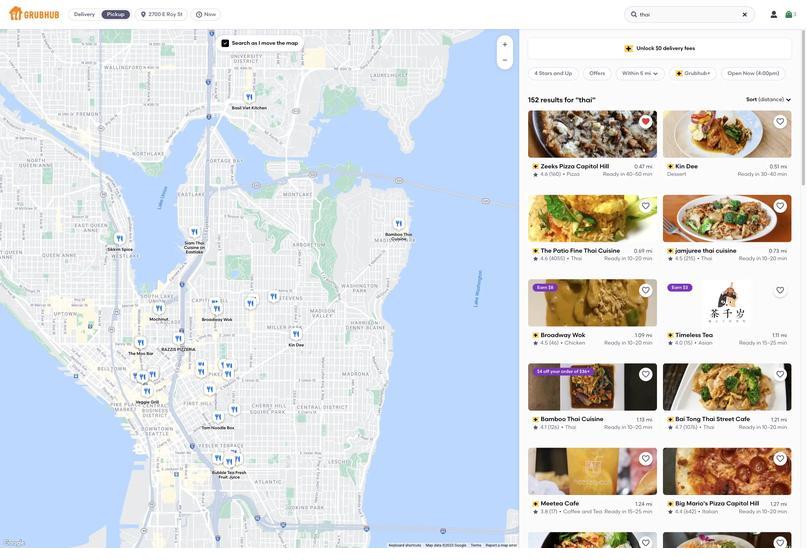 Task type: vqa. For each thing, say whether or not it's contained in the screenshot.
'picture'
no



Task type: locate. For each thing, give the bounding box(es) containing it.
bamboo thai cuisine siam thai cuisine on eastlake
[[184, 232, 413, 255]]

kin dee logo image
[[663, 111, 792, 158]]

• right (17)
[[560, 509, 562, 515]]

meetea cafe image
[[222, 359, 237, 376]]

star icon image left the "4.5 (46)"
[[533, 341, 539, 347]]

mi for broadway wok
[[647, 333, 653, 339]]

subscription pass image up dessert
[[668, 164, 674, 169]]

10–20 for jamjuree thai cuisine
[[763, 256, 777, 262]]

0 vertical spatial 4.5
[[676, 256, 683, 262]]

star icon image left 3.8
[[533, 509, 539, 515]]

mi right the 0.47
[[647, 164, 653, 170]]

jamjuree thai cuisine
[[676, 247, 737, 254]]

tea inside bubble tea fresh fruit juice
[[227, 471, 235, 476]]

$4
[[537, 369, 543, 375]]

• thai down 'bamboo thai cuisine'
[[562, 425, 577, 431]]

4.5 left (46)
[[541, 340, 548, 347]]

capitol down big mario's pizza capitol hill logo in the right of the page
[[727, 501, 749, 508]]

in for the patio fine thai cuisine
[[622, 256, 627, 262]]

ready in 10–20 min down 1.27 at the bottom of the page
[[740, 509, 788, 515]]

subscription pass image
[[533, 249, 540, 254], [668, 249, 674, 254], [533, 333, 540, 338]]

0 vertical spatial bamboo
[[386, 232, 403, 237]]

pizza down zeeks pizza capitol hill
[[567, 171, 580, 178]]

1 horizontal spatial capitol
[[727, 501, 749, 508]]

eastlake
[[186, 250, 203, 255]]

now
[[204, 11, 216, 18], [744, 70, 755, 77]]

hill left 1.27 at the bottom of the page
[[750, 501, 760, 508]]

1 earn from the left
[[537, 285, 548, 290]]

min down 0.73 mi at top right
[[778, 256, 788, 262]]

pizza for •
[[567, 171, 580, 178]]

zeeks pizza capitol hill logo image
[[529, 111, 657, 158]]

noodle
[[211, 426, 226, 431]]

1 horizontal spatial hill
[[750, 501, 760, 508]]

min down 1.21 mi
[[778, 425, 788, 431]]

• down mario's
[[699, 509, 701, 515]]

svg image
[[140, 11, 147, 18], [742, 12, 748, 18]]

map
[[286, 40, 298, 46], [501, 544, 509, 548]]

razzis pizzeria image
[[171, 332, 186, 348]]

subscription pass image left jamjuree
[[668, 249, 674, 254]]

and right coffee
[[582, 509, 592, 515]]

0 horizontal spatial the
[[128, 352, 136, 357]]

10–20 for bai tong thai street cafe
[[763, 425, 777, 431]]

0 vertical spatial kin
[[676, 163, 685, 170]]

mi for timeless tea
[[781, 333, 788, 339]]

dee inside kin dee razzis pizzeria the moo bar
[[296, 343, 304, 348]]

• down patio
[[567, 256, 569, 262]]

0 vertical spatial dee
[[687, 163, 698, 170]]

as
[[251, 40, 257, 46]]

min down 0.51 mi
[[778, 171, 788, 178]]

• right (15)
[[695, 340, 697, 347]]

0 horizontal spatial broadway wok
[[202, 318, 233, 323]]

ready in 10–20 min for bamboo thai cuisine
[[605, 425, 653, 431]]

1.27 mi
[[771, 501, 788, 508]]

ready in 15–25 min
[[740, 340, 788, 347], [605, 509, 653, 515]]

0 horizontal spatial map
[[286, 40, 298, 46]]

4.1
[[541, 425, 547, 431]]

ready for broadway wok
[[605, 340, 621, 347]]

grill
[[151, 400, 159, 405]]

map
[[426, 544, 433, 548]]

cuisine left 0.69
[[599, 247, 621, 254]]

kin inside kin dee razzis pizzeria the moo bar
[[289, 343, 295, 348]]

0 vertical spatial wok
[[224, 318, 233, 323]]

1 horizontal spatial earn
[[672, 285, 682, 290]]

and
[[554, 70, 564, 77], [582, 509, 592, 515]]

• thai down jamjuree thai cuisine
[[698, 256, 713, 262]]

1 vertical spatial cafe
[[565, 501, 579, 508]]

ready in 10–20 min for broadway wok
[[605, 340, 653, 347]]

4.5 for broadway wok
[[541, 340, 548, 347]]

ready for the patio fine thai cuisine
[[605, 256, 621, 262]]

0 horizontal spatial broadway
[[202, 318, 223, 323]]

1 horizontal spatial cafe
[[736, 416, 751, 423]]

results
[[541, 96, 563, 104]]

0 vertical spatial 15–25
[[763, 340, 777, 347]]

mi for jamjuree thai cuisine
[[781, 248, 788, 255]]

1 vertical spatial kin
[[289, 343, 295, 348]]

ready in 10–20 min down 1.09
[[605, 340, 653, 347]]

5
[[641, 70, 644, 77]]

subscription pass image for meetea cafe
[[533, 502, 540, 507]]

subscription pass image left big
[[668, 502, 674, 507]]

15–25
[[763, 340, 777, 347], [628, 509, 642, 515]]

bai tong thai street cafe image
[[224, 358, 239, 375]]

zeeks pizza capitol hill
[[541, 163, 609, 170]]

0 vertical spatial hill
[[600, 163, 609, 170]]

data
[[434, 544, 442, 548]]

now button
[[191, 9, 224, 21]]

$36+
[[580, 369, 590, 375]]

the up 4.6 (4055)
[[541, 247, 552, 254]]

1 vertical spatial 4.5
[[541, 340, 548, 347]]

save this restaurant button for the patio fine thai cuisine logo
[[639, 199, 653, 213]]

min down 1.09 mi
[[643, 340, 653, 347]]

star icon image for broadway wok
[[533, 341, 539, 347]]

ready in 15–25 min for meetea cafe
[[605, 509, 653, 515]]

0 horizontal spatial and
[[554, 70, 564, 77]]

mi right 0.69
[[647, 248, 653, 255]]

4.1 (126)
[[541, 425, 560, 431]]

1 vertical spatial ready in 15–25 min
[[605, 509, 653, 515]]

min for jamjuree thai cuisine
[[778, 256, 788, 262]]

save this restaurant button for kin dee logo
[[774, 115, 788, 128]]

0 vertical spatial the
[[541, 247, 552, 254]]

broadway wok down timeless tea image
[[202, 318, 233, 323]]

plus icon image
[[502, 41, 509, 48]]

order
[[561, 369, 573, 375]]

hill
[[600, 163, 609, 170], [750, 501, 760, 508]]

0 vertical spatial 4.6
[[541, 171, 548, 178]]

of
[[574, 369, 579, 375]]

min down 1.27 mi
[[778, 509, 788, 515]]

star icon image left the 4.5 (215)
[[668, 256, 674, 262]]

4.7
[[676, 425, 683, 431]]

now right st
[[204, 11, 216, 18]]

grubhub plus flag logo image left unlock
[[625, 45, 634, 52]]

viet
[[243, 106, 251, 111]]

0 horizontal spatial earn
[[537, 285, 548, 290]]

10–20 down 0.73
[[763, 256, 777, 262]]

subscription pass image
[[533, 164, 540, 169], [668, 164, 674, 169], [668, 333, 674, 338], [533, 417, 540, 423], [668, 417, 674, 423], [533, 502, 540, 507], [668, 502, 674, 507]]

wok up chicken
[[573, 332, 586, 339]]

save this restaurant image for kin dee
[[776, 117, 785, 126]]

min down 1.11 mi on the bottom of page
[[778, 340, 788, 347]]

subscription pass image left meetea at bottom right
[[533, 502, 540, 507]]

broadway wok up (46)
[[541, 332, 586, 339]]

1 vertical spatial and
[[582, 509, 592, 515]]

asian
[[699, 340, 713, 347]]

1 vertical spatial broadway wok
[[541, 332, 586, 339]]

0 horizontal spatial kin
[[289, 343, 295, 348]]

delivery button
[[69, 9, 100, 21]]

pizza
[[560, 163, 575, 170], [567, 171, 580, 178], [710, 501, 725, 508]]

star icon image left 4.6 (160)
[[533, 172, 539, 178]]

now inside now button
[[204, 11, 216, 18]]

1.13 mi
[[637, 417, 653, 423]]

subscription pass image for bai tong thai street cafe
[[668, 417, 674, 423]]

mi for kin dee
[[781, 164, 788, 170]]

map right a
[[501, 544, 509, 548]]

earn left $3
[[672, 285, 682, 290]]

in for timeless tea
[[757, 340, 762, 347]]

map right the
[[286, 40, 298, 46]]

xing fu tang image
[[129, 369, 144, 385]]

0 vertical spatial map
[[286, 40, 298, 46]]

save this restaurant image
[[776, 202, 785, 211], [642, 286, 651, 295], [642, 371, 651, 380], [776, 371, 785, 380], [642, 539, 651, 548], [776, 539, 785, 548]]

wok up kin dee razzis pizzeria the moo bar
[[224, 318, 233, 323]]

mi la cay image
[[227, 446, 241, 462]]

1 vertical spatial grubhub plus flag logo image
[[676, 71, 684, 77]]

bai tong thai street cafe logo image
[[663, 364, 792, 411]]

0 horizontal spatial svg image
[[140, 11, 147, 18]]

saved restaurant image
[[642, 117, 651, 126]]

tea left fresh
[[227, 471, 235, 476]]

star icon image left 4.6 (4055)
[[533, 256, 539, 262]]

ready in 15–25 min down 1.24
[[605, 509, 653, 515]]

tea right coffee
[[593, 509, 602, 515]]

min
[[643, 171, 653, 178], [778, 171, 788, 178], [643, 256, 653, 262], [778, 256, 788, 262], [643, 340, 653, 347], [778, 340, 788, 347], [643, 425, 653, 431], [778, 425, 788, 431], [643, 509, 653, 515], [778, 509, 788, 515]]

open now (4:00pm)
[[728, 70, 780, 77]]

1 horizontal spatial grubhub plus flag logo image
[[676, 71, 684, 77]]

0 horizontal spatial bamboo
[[386, 232, 403, 237]]

1 horizontal spatial dee
[[687, 163, 698, 170]]

save this restaurant image for grain house logo
[[642, 539, 651, 548]]

1 vertical spatial 15–25
[[628, 509, 642, 515]]

star icon image left 4.1
[[533, 425, 539, 431]]

save this restaurant image for jamjuree thai cuisine logo
[[776, 202, 785, 211]]

4.5
[[676, 256, 683, 262], [541, 340, 548, 347]]

1 vertical spatial dee
[[296, 343, 304, 348]]

10–20 down 1.09
[[628, 340, 642, 347]]

2 earn from the left
[[672, 285, 682, 290]]

2 vertical spatial tea
[[593, 509, 602, 515]]

152 results for "thai"
[[529, 96, 596, 104]]

ready for kin dee
[[738, 171, 754, 178]]

mochinut image
[[152, 301, 167, 318]]

subscription pass image left timeless
[[668, 333, 674, 338]]

subscription pass image up $4
[[533, 333, 540, 338]]

1 horizontal spatial wok
[[573, 332, 586, 339]]

0 horizontal spatial cafe
[[565, 501, 579, 508]]

ready for meetea cafe
[[605, 509, 621, 515]]

save this restaurant button for grain house logo
[[639, 537, 653, 549]]

1 horizontal spatial 4.5
[[676, 256, 683, 262]]

4.6
[[541, 171, 548, 178], [541, 256, 548, 262]]

subscription pass image left 'bamboo thai cuisine'
[[533, 417, 540, 423]]

min down 1.13 mi
[[643, 425, 653, 431]]

1 vertical spatial the
[[128, 352, 136, 357]]

4.5 left (215)
[[676, 256, 683, 262]]

loving hut image
[[230, 452, 245, 469]]

sikkim spice
[[107, 248, 133, 252]]

0 vertical spatial grubhub plus flag logo image
[[625, 45, 634, 52]]

ready for bai tong thai street cafe
[[740, 425, 756, 431]]

sushi ave image
[[211, 451, 226, 468]]

1 vertical spatial map
[[501, 544, 509, 548]]

thai ginger - pacific place image
[[145, 367, 160, 383]]

mi right the 1.13
[[647, 417, 653, 423]]

• thai down bai tong thai street cafe
[[700, 425, 715, 431]]

mi for bai tong thai street cafe
[[781, 417, 788, 423]]

1.24
[[636, 501, 645, 508]]

keyboard
[[389, 544, 405, 548]]

0 horizontal spatial now
[[204, 11, 216, 18]]

0 vertical spatial and
[[554, 70, 564, 77]]

main navigation navigation
[[0, 0, 807, 29]]

sort
[[747, 96, 757, 103]]

0 horizontal spatial ready in 15–25 min
[[605, 509, 653, 515]]

10–20 down 0.69
[[628, 256, 642, 262]]

svg image
[[770, 10, 779, 19], [785, 10, 794, 19], [195, 11, 203, 18], [631, 11, 639, 18], [223, 41, 228, 46], [653, 71, 659, 77], [786, 97, 792, 103]]

0 horizontal spatial hill
[[600, 163, 609, 170]]

• right (215)
[[698, 256, 700, 262]]

bar
[[146, 352, 154, 357]]

• right (1076)
[[700, 425, 702, 431]]

save this restaurant button
[[774, 115, 788, 128], [639, 199, 653, 213], [774, 199, 788, 213], [639, 284, 653, 297], [774, 284, 788, 297], [639, 368, 653, 382], [774, 368, 788, 382], [639, 453, 653, 466], [774, 453, 788, 466], [639, 537, 653, 549], [774, 537, 788, 549]]

• for wok
[[561, 340, 563, 347]]

0 vertical spatial capitol
[[577, 163, 599, 170]]

broadway down timeless tea image
[[202, 318, 223, 323]]

1 vertical spatial now
[[744, 70, 755, 77]]

• thai for thai
[[698, 256, 713, 262]]

tea up asian
[[703, 332, 713, 339]]

pizza up • pizza
[[560, 163, 575, 170]]

tea
[[703, 332, 713, 339], [227, 471, 235, 476], [593, 509, 602, 515]]

save this restaurant button for meetea cafe logo
[[639, 453, 653, 466]]

mi right "1.21"
[[781, 417, 788, 423]]

mi right 1.24
[[647, 501, 653, 508]]

1 4.6 from the top
[[541, 171, 548, 178]]

mochinut
[[150, 317, 169, 322]]

10–20 for broadway wok
[[628, 340, 642, 347]]

the moo bar image
[[133, 336, 148, 352]]

4.6 down zeeks
[[541, 171, 548, 178]]

10–20 down 1.27 at the bottom of the page
[[763, 509, 777, 515]]

ready in 10–20 min down "1.21"
[[740, 425, 788, 431]]

bubble tea fresh fruit juice image
[[222, 455, 237, 471]]

pizza up "italian"
[[710, 501, 725, 508]]

hill up ready in 40–50 min in the top of the page
[[600, 163, 609, 170]]

cuisine down bamboo thai cuisine image
[[392, 237, 407, 242]]

15–25 down 1.24
[[628, 509, 642, 515]]

subscription pass image left the bai
[[668, 417, 674, 423]]

tam noodle box image
[[211, 410, 226, 426]]

grubhub+
[[685, 70, 711, 77]]

$3
[[683, 285, 688, 290]]

)
[[783, 96, 785, 103]]

4.6 left (4055)
[[541, 256, 548, 262]]

1 horizontal spatial broadway
[[541, 332, 571, 339]]

10–20 down the 1.13
[[628, 425, 642, 431]]

• for mario's
[[699, 509, 701, 515]]

grubhub plus flag logo image for grubhub+
[[676, 71, 684, 77]]

big mario's pizza capitol hill
[[676, 501, 760, 508]]

1 horizontal spatial broadway wok
[[541, 332, 586, 339]]

• right (160) at the right of page
[[563, 171, 565, 178]]

mario's
[[687, 501, 708, 508]]

2 4.6 from the top
[[541, 256, 548, 262]]

jamjuree
[[676, 247, 702, 254]]

broadway up (46)
[[541, 332, 571, 339]]

star icon image left 4.0
[[668, 341, 674, 347]]

star icon image left 4.7
[[668, 425, 674, 431]]

min down 1.24 mi
[[643, 509, 653, 515]]

mi for big mario's pizza capitol hill
[[781, 501, 788, 508]]

subscription pass image left patio
[[533, 249, 540, 254]]

street
[[717, 416, 735, 423]]

st
[[177, 11, 183, 18]]

star icon image for bai tong thai street cafe
[[668, 425, 674, 431]]

save this restaurant button for jamjuree thai cuisine logo
[[774, 199, 788, 213]]

mi right 1.11
[[781, 333, 788, 339]]

ready in 10–20 min for bai tong thai street cafe
[[740, 425, 788, 431]]

delivery
[[74, 11, 95, 18]]

tea for timeless
[[703, 332, 713, 339]]

ready in 15–25 min down 1.11
[[740, 340, 788, 347]]

• right (46)
[[561, 340, 563, 347]]

the left moo
[[128, 352, 136, 357]]

1.21
[[772, 417, 780, 423]]

report a map error link
[[486, 544, 517, 548]]

• thai down fine
[[567, 256, 582, 262]]

star icon image for the patio fine thai cuisine
[[533, 256, 539, 262]]

star icon image left 4.4
[[668, 509, 674, 515]]

1 horizontal spatial now
[[744, 70, 755, 77]]

1 horizontal spatial the
[[541, 247, 552, 254]]

15–25 down 1.11
[[763, 340, 777, 347]]

• right (126)
[[562, 425, 564, 431]]

• for pizza
[[563, 171, 565, 178]]

keyboard shortcuts button
[[389, 544, 421, 549]]

svg image inside now button
[[195, 11, 203, 18]]

jamjuree thai cuisine image
[[243, 296, 258, 313]]

0 horizontal spatial capitol
[[577, 163, 599, 170]]

4.0
[[676, 340, 683, 347]]

grain house logo image
[[529, 533, 657, 549]]

1 vertical spatial 4.6
[[541, 256, 548, 262]]

cafe right street
[[736, 416, 751, 423]]

ready in 10–20 min down 0.69
[[605, 256, 653, 262]]

0 vertical spatial ready in 15–25 min
[[740, 340, 788, 347]]

mi right '0.51'
[[781, 164, 788, 170]]

in for bamboo thai cuisine
[[622, 425, 627, 431]]

now right open
[[744, 70, 755, 77]]

1 horizontal spatial bamboo
[[541, 416, 566, 423]]

the inside kin dee razzis pizzeria the moo bar
[[128, 352, 136, 357]]

google
[[455, 544, 467, 548]]

save this restaurant button for siam thai cuisine on eastlake logo
[[774, 537, 788, 549]]

kitchen
[[252, 106, 267, 111]]

ready for big mario's pizza capitol hill
[[740, 509, 756, 515]]

subscription pass image for kin dee
[[668, 164, 674, 169]]

0 vertical spatial pizza
[[560, 163, 575, 170]]

•
[[563, 171, 565, 178], [567, 256, 569, 262], [698, 256, 700, 262], [561, 340, 563, 347], [695, 340, 697, 347], [562, 425, 564, 431], [700, 425, 702, 431], [560, 509, 562, 515], [699, 509, 701, 515]]

1 vertical spatial tea
[[227, 471, 235, 476]]

ready in 10–20 min down the 1.13
[[605, 425, 653, 431]]

1 vertical spatial wok
[[573, 332, 586, 339]]

none field containing sort
[[747, 96, 792, 104]]

1 horizontal spatial 15–25
[[763, 340, 777, 347]]

save this restaurant image
[[776, 117, 785, 126], [642, 202, 651, 211], [776, 286, 785, 295], [642, 455, 651, 464], [776, 455, 785, 464]]

2 horizontal spatial tea
[[703, 332, 713, 339]]

subscription pass image left zeeks
[[533, 164, 540, 169]]

the
[[541, 247, 552, 254], [128, 352, 136, 357]]

pickup button
[[100, 9, 132, 21]]

4.5 for jamjuree thai cuisine
[[676, 256, 683, 262]]

earn for broadway
[[537, 285, 548, 290]]

0 vertical spatial now
[[204, 11, 216, 18]]

0 vertical spatial broadway
[[202, 318, 223, 323]]

0 vertical spatial tea
[[703, 332, 713, 339]]

chu minh tofu & vegan deli image
[[222, 453, 237, 469]]

google image
[[2, 539, 27, 549]]

1 horizontal spatial ready in 15–25 min
[[740, 340, 788, 347]]

save this restaurant image for bai tong thai street cafe logo
[[776, 371, 785, 380]]

min down 0.47 mi at the right top
[[643, 171, 653, 178]]

0 horizontal spatial 15–25
[[628, 509, 642, 515]]

juice
[[229, 476, 240, 480]]

0 horizontal spatial tea
[[227, 471, 235, 476]]

ready
[[603, 171, 620, 178], [738, 171, 754, 178], [605, 256, 621, 262], [740, 256, 756, 262], [605, 340, 621, 347], [740, 340, 756, 347], [605, 425, 621, 431], [740, 425, 756, 431], [605, 509, 621, 515], [740, 509, 756, 515]]

kin dee
[[676, 163, 698, 170]]

0 horizontal spatial 4.5
[[541, 340, 548, 347]]

mi right 0.73
[[781, 248, 788, 255]]

off
[[544, 369, 550, 375]]

mi for the patio fine thai cuisine
[[647, 248, 653, 255]]

star icon image
[[533, 172, 539, 178], [533, 256, 539, 262], [668, 256, 674, 262], [533, 341, 539, 347], [668, 341, 674, 347], [533, 425, 539, 431], [668, 425, 674, 431], [533, 509, 539, 515], [668, 509, 674, 515]]

0 vertical spatial cafe
[[736, 416, 751, 423]]

di fiora image
[[194, 365, 209, 381]]

mi
[[645, 70, 651, 77], [647, 164, 653, 170], [781, 164, 788, 170], [647, 248, 653, 255], [781, 248, 788, 255], [647, 333, 653, 339], [781, 333, 788, 339], [647, 417, 653, 423], [781, 417, 788, 423], [647, 501, 653, 508], [781, 501, 788, 508]]

meetea cafe logo image
[[529, 448, 657, 496]]

grubhub plus flag logo image
[[625, 45, 634, 52], [676, 71, 684, 77]]

broadway wok
[[202, 318, 233, 323], [541, 332, 586, 339]]

save this restaurant button for bai tong thai street cafe logo
[[774, 368, 788, 382]]

wok inside map region
[[224, 318, 233, 323]]

1 horizontal spatial and
[[582, 509, 592, 515]]

None field
[[747, 96, 792, 104]]

bamboo for bamboo thai cuisine siam thai cuisine on eastlake
[[386, 232, 403, 237]]

italian
[[703, 509, 719, 515]]

0 horizontal spatial dee
[[296, 343, 304, 348]]

1 vertical spatial pizza
[[567, 171, 580, 178]]

earn left $8
[[537, 285, 548, 290]]

1.11
[[773, 333, 780, 339]]

(642)
[[684, 509, 697, 515]]

1 horizontal spatial svg image
[[742, 12, 748, 18]]

1 vertical spatial bamboo
[[541, 416, 566, 423]]

star icon image for meetea cafe
[[533, 509, 539, 515]]

mi right 1.09
[[647, 333, 653, 339]]

stars
[[539, 70, 553, 77]]

within
[[623, 70, 639, 77]]

0 horizontal spatial wok
[[224, 318, 233, 323]]

asean food hall-hi fry image
[[135, 370, 150, 386]]

bamboo inside bamboo thai cuisine siam thai cuisine on eastlake
[[386, 232, 403, 237]]

min down 0.69 mi
[[643, 256, 653, 262]]

1.24 mi
[[636, 501, 653, 508]]

capitol up • pizza
[[577, 163, 599, 170]]

0 horizontal spatial grubhub plus flag logo image
[[625, 45, 634, 52]]

save this restaurant image for big mario's pizza capitol hill
[[776, 455, 785, 464]]

1 horizontal spatial kin
[[676, 163, 685, 170]]

10–20
[[628, 256, 642, 262], [763, 256, 777, 262], [628, 340, 642, 347], [628, 425, 642, 431], [763, 425, 777, 431], [763, 509, 777, 515]]

0 vertical spatial broadway wok
[[202, 318, 233, 323]]



Task type: describe. For each thing, give the bounding box(es) containing it.
save this restaurant image for siam thai cuisine on eastlake logo
[[776, 539, 785, 548]]

(4055)
[[550, 256, 566, 262]]

error
[[509, 544, 517, 548]]

subscription pass image for jamjuree thai cuisine
[[668, 249, 674, 254]]

dessert
[[668, 171, 687, 178]]

spice
[[122, 248, 133, 252]]

• for cafe
[[560, 509, 562, 515]]

ready in 10–20 min for big mario's pizza capitol hill
[[740, 509, 788, 515]]

basil
[[232, 106, 242, 111]]

min for big mario's pizza capitol hill
[[778, 509, 788, 515]]

10–20 for bamboo thai cuisine
[[628, 425, 642, 431]]

• for patio
[[567, 256, 569, 262]]

4.6 (160)
[[541, 171, 561, 178]]

report a map error
[[486, 544, 517, 548]]

2700 e roy st button
[[135, 9, 191, 21]]

subscription pass image for timeless tea
[[668, 333, 674, 338]]

4.4 (642)
[[676, 509, 697, 515]]

0.47
[[635, 164, 645, 170]]

bamboo for bamboo thai cuisine
[[541, 416, 566, 423]]

pickup
[[107, 11, 125, 18]]

4
[[535, 70, 538, 77]]

keyboard shortcuts
[[389, 544, 421, 548]]

mi for meetea cafe
[[647, 501, 653, 508]]

bamboo thai cuisine logo image
[[529, 364, 657, 411]]

1.13
[[637, 417, 645, 423]]

midnight cookie co image
[[146, 365, 161, 381]]

1.27
[[771, 501, 780, 508]]

40–50
[[627, 171, 642, 178]]

4.4
[[676, 509, 683, 515]]

save this restaurant button for big mario's pizza capitol hill logo in the right of the page
[[774, 453, 788, 466]]

earn for timeless
[[672, 285, 682, 290]]

ready for zeeks pizza capitol hill
[[603, 171, 620, 178]]

in for broadway wok
[[622, 340, 627, 347]]

broadway inside map region
[[202, 318, 223, 323]]

ba bar image
[[227, 403, 242, 419]]

pizza for zeeks
[[560, 163, 575, 170]]

min for bai tong thai street cafe
[[778, 425, 788, 431]]

svg image inside the 2700 e roy st button
[[140, 11, 147, 18]]

sikkim spice image
[[113, 231, 127, 248]]

shortcuts
[[406, 544, 421, 548]]

0.69
[[635, 248, 645, 255]]

veggie grill image
[[140, 384, 155, 401]]

©2023
[[443, 544, 454, 548]]

and for up
[[554, 70, 564, 77]]

siam
[[185, 241, 195, 246]]

subscription pass image for zeeks pizza capitol hill
[[533, 164, 540, 169]]

1.09 mi
[[636, 333, 653, 339]]

thanh vi image
[[222, 450, 237, 467]]

broadway wok logo image
[[529, 279, 657, 327]]

subscription pass image for big mario's pizza capitol hill
[[668, 502, 674, 507]]

15–25 for meetea cafe
[[628, 509, 642, 515]]

1 vertical spatial broadway
[[541, 332, 571, 339]]

0.73
[[770, 248, 780, 255]]

min for the patio fine thai cuisine
[[643, 256, 653, 262]]

kin for kin dee razzis pizzeria the moo bar
[[289, 343, 295, 348]]

biang biang noodles image
[[194, 358, 209, 375]]

• thai for thai
[[562, 425, 577, 431]]

fees
[[685, 45, 696, 52]]

in for kin dee
[[756, 171, 760, 178]]

fresh
[[236, 471, 246, 476]]

i
[[259, 40, 260, 46]]

save this restaurant image for the patio fine thai cuisine
[[642, 202, 651, 211]]

distance
[[761, 96, 783, 103]]

10–20 for the patio fine thai cuisine
[[628, 256, 642, 262]]

report
[[486, 544, 497, 548]]

• for tea
[[695, 340, 697, 347]]

0.73 mi
[[770, 248, 788, 255]]

Search for food, convenience, alcohol... search field
[[625, 6, 756, 23]]

din tai fung image
[[145, 367, 160, 384]]

big
[[676, 501, 685, 508]]

minus icon image
[[502, 56, 509, 64]]

bai
[[676, 416, 685, 423]]

• for thai
[[562, 425, 564, 431]]

unlock $0 delivery fees
[[637, 45, 696, 52]]

in for meetea cafe
[[622, 509, 627, 515]]

0.51
[[770, 164, 780, 170]]

timeless tea image
[[207, 296, 222, 312]]

broadway wok inside map region
[[202, 318, 233, 323]]

and for tea
[[582, 509, 592, 515]]

ready in 15–25 min for timeless tea
[[740, 340, 788, 347]]

broadway wok image
[[210, 302, 225, 318]]

kin for kin dee
[[676, 163, 685, 170]]

4.7 (1076)
[[676, 425, 698, 431]]

fruit
[[219, 476, 228, 480]]

grain house image
[[221, 367, 236, 383]]

1 vertical spatial hill
[[750, 501, 760, 508]]

timeless tea logo image
[[704, 279, 751, 327]]

razzis
[[162, 348, 176, 353]]

open
[[728, 70, 742, 77]]

4.5 (46)
[[541, 340, 559, 347]]

4.6 for the patio fine thai cuisine
[[541, 256, 548, 262]]

terms link
[[471, 544, 482, 548]]

earn $3
[[672, 285, 688, 290]]

bubble tea fresh fruit juice
[[212, 471, 246, 480]]

ready in 40–50 min
[[603, 171, 653, 178]]

for
[[565, 96, 574, 104]]

• thai for patio
[[567, 256, 582, 262]]

ready in 10–20 min for jamjuree thai cuisine
[[740, 256, 788, 262]]

min for zeeks pizza capitol hill
[[643, 171, 653, 178]]

saved restaurant button
[[639, 115, 653, 128]]

2700 e roy st
[[149, 11, 183, 18]]

tea for bubble
[[227, 471, 235, 476]]

zeeks pizza capitol hill image
[[267, 289, 281, 306]]

map region
[[0, 0, 595, 549]]

bamboo thai cuisine image
[[392, 216, 407, 233]]

bubble
[[212, 471, 226, 476]]

4.6 for zeeks pizza capitol hill
[[541, 171, 548, 178]]

a
[[498, 544, 500, 548]]

grubhub plus flag logo image for unlock $0 delivery fees
[[625, 45, 634, 52]]

1.21 mi
[[772, 417, 788, 423]]

big mario's pizza capitol hill image
[[217, 358, 232, 375]]

(46)
[[550, 340, 559, 347]]

min for kin dee
[[778, 171, 788, 178]]

the patio fine thai cuisine logo image
[[529, 195, 657, 242]]

2 vertical spatial pizza
[[710, 501, 725, 508]]

• italian
[[699, 509, 719, 515]]

star icon image for jamjuree thai cuisine
[[668, 256, 674, 262]]

meetea cafe
[[541, 501, 579, 508]]

1.09
[[636, 333, 645, 339]]

timeless tea
[[676, 332, 713, 339]]

min for broadway wok
[[643, 340, 653, 347]]

search as i move the map
[[232, 40, 298, 46]]

subscription pass image for bamboo thai cuisine
[[533, 417, 540, 423]]

ready for jamjuree thai cuisine
[[740, 256, 756, 262]]

delivery
[[663, 45, 684, 52]]

star icon image for bamboo thai cuisine
[[533, 425, 539, 431]]

(4:00pm)
[[756, 70, 780, 77]]

in for zeeks pizza capitol hill
[[621, 171, 625, 178]]

basil viet kitchen image
[[242, 90, 257, 106]]

kin dee image
[[289, 327, 304, 344]]

siam thai cuisine on eastlake logo image
[[663, 533, 792, 549]]

2700
[[149, 11, 161, 18]]

tam
[[202, 426, 210, 431]]

ready in 10–20 min for the patio fine thai cuisine
[[605, 256, 653, 262]]

vinason pho & grill image
[[133, 335, 148, 352]]

0.69 mi
[[635, 248, 653, 255]]

in for big mario's pizza capitol hill
[[757, 509, 761, 515]]

move
[[262, 40, 276, 46]]

cuisine
[[716, 247, 737, 254]]

3.8 (17)
[[541, 509, 558, 515]]

1 horizontal spatial tea
[[593, 509, 602, 515]]

3.8
[[541, 509, 548, 515]]

4.5 (215)
[[676, 256, 696, 262]]

bai tong thai street cafe
[[676, 416, 751, 423]]

siam thai cuisine on eastlake image
[[187, 225, 202, 241]]

1 horizontal spatial map
[[501, 544, 509, 548]]

offers
[[590, 70, 606, 77]]

moo
[[137, 352, 146, 357]]

e
[[162, 11, 165, 18]]

cuisine left on
[[184, 245, 199, 250]]

veggie
[[136, 400, 150, 405]]

(1076)
[[684, 425, 698, 431]]

timeless
[[676, 332, 701, 339]]

• for tong
[[700, 425, 702, 431]]

ready for bamboo thai cuisine
[[605, 425, 621, 431]]

star icon image for zeeks pizza capitol hill
[[533, 172, 539, 178]]

15–25 for timeless tea
[[763, 340, 777, 347]]

the patio fine thai cuisine image
[[246, 293, 261, 309]]

subscription pass image for broadway wok
[[533, 333, 540, 338]]

• thai for tong
[[700, 425, 715, 431]]

• for thai
[[698, 256, 700, 262]]

save this restaurant image for meetea cafe
[[642, 455, 651, 464]]

mi right 5
[[645, 70, 651, 77]]

basil viet kitchen
[[232, 106, 267, 111]]

up
[[565, 70, 573, 77]]

min for timeless tea
[[778, 340, 788, 347]]

min for meetea cafe
[[643, 509, 653, 515]]

sort ( distance )
[[747, 96, 785, 103]]

4.6 (4055)
[[541, 256, 566, 262]]

dee for kin dee
[[687, 163, 698, 170]]

dee for kin dee razzis pizzeria the moo bar
[[296, 343, 304, 348]]

vietlicious image
[[203, 382, 218, 399]]

mi for bamboo thai cuisine
[[647, 417, 653, 423]]

in for jamjuree thai cuisine
[[757, 256, 761, 262]]

in for bai tong thai street cafe
[[757, 425, 761, 431]]

kin dee razzis pizzeria the moo bar
[[128, 343, 304, 357]]

big mario's pizza capitol hill logo image
[[663, 448, 792, 496]]

mi for zeeks pizza capitol hill
[[647, 164, 653, 170]]

subscription pass image for the patio fine thai cuisine
[[533, 249, 540, 254]]

$0
[[656, 45, 662, 52]]

(17)
[[550, 509, 558, 515]]

star icon image for big mario's pizza capitol hill
[[668, 509, 674, 515]]

1 vertical spatial capitol
[[727, 501, 749, 508]]

unlock
[[637, 45, 655, 52]]

ready for timeless tea
[[740, 340, 756, 347]]

svg image inside 3 'button'
[[785, 10, 794, 19]]

cuisine down 'bamboo thai cuisine logo'
[[582, 416, 604, 423]]

star icon image for timeless tea
[[668, 341, 674, 347]]

jamjuree thai cuisine logo image
[[663, 195, 792, 242]]

on
[[200, 245, 205, 250]]

asean food hall-rolling wok image
[[135, 370, 150, 386]]

min for bamboo thai cuisine
[[643, 425, 653, 431]]

3 button
[[785, 8, 797, 21]]

• pizza
[[563, 171, 580, 178]]



